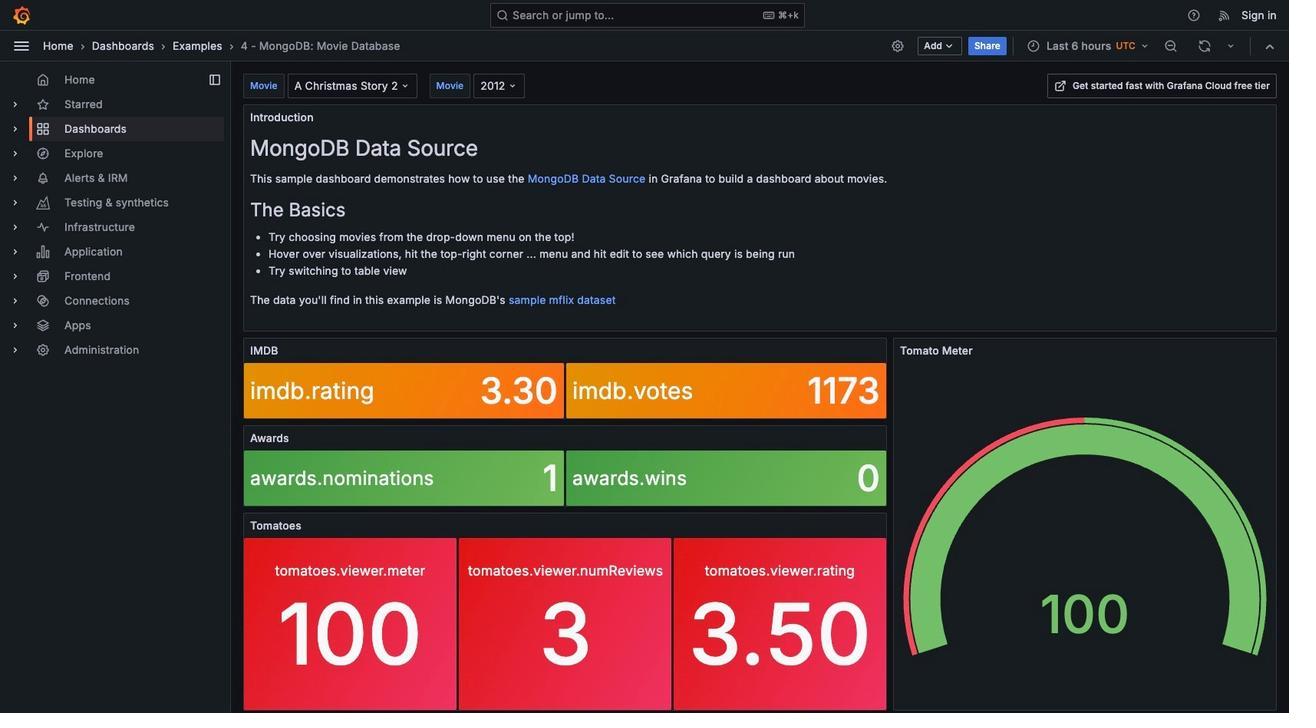 Task type: vqa. For each thing, say whether or not it's contained in the screenshot.
Mark "1- Basic Dashboard Example" as favorite image
no



Task type: describe. For each thing, give the bounding box(es) containing it.
refresh dashboard image
[[1198, 39, 1212, 53]]

expand section infrastructure image
[[9, 221, 21, 233]]

expand section testing & synthetics image
[[9, 197, 21, 209]]

navigation element
[[0, 61, 230, 375]]

auto refresh turned off. choose refresh time interval image
[[1225, 40, 1237, 52]]

expand section apps image
[[9, 319, 21, 332]]

close menu image
[[12, 36, 31, 55]]

expand section administration image
[[9, 344, 21, 356]]



Task type: locate. For each thing, give the bounding box(es) containing it.
help image
[[1188, 8, 1201, 22]]

expand section dashboards image
[[9, 123, 21, 135]]

dashboard settings image
[[891, 39, 905, 53]]

expand section alerts & irm image
[[9, 172, 21, 184]]

expand section explore image
[[9, 147, 21, 160]]

undock menu image
[[209, 74, 221, 86]]

expand section starred image
[[9, 98, 21, 111]]

grafana image
[[12, 6, 31, 24]]

news image
[[1218, 8, 1232, 22]]

zoom out time range image
[[1164, 39, 1178, 53]]

expand section connections image
[[9, 295, 21, 307]]

expand section frontend image
[[9, 270, 21, 282]]

expand section application image
[[9, 246, 21, 258]]



